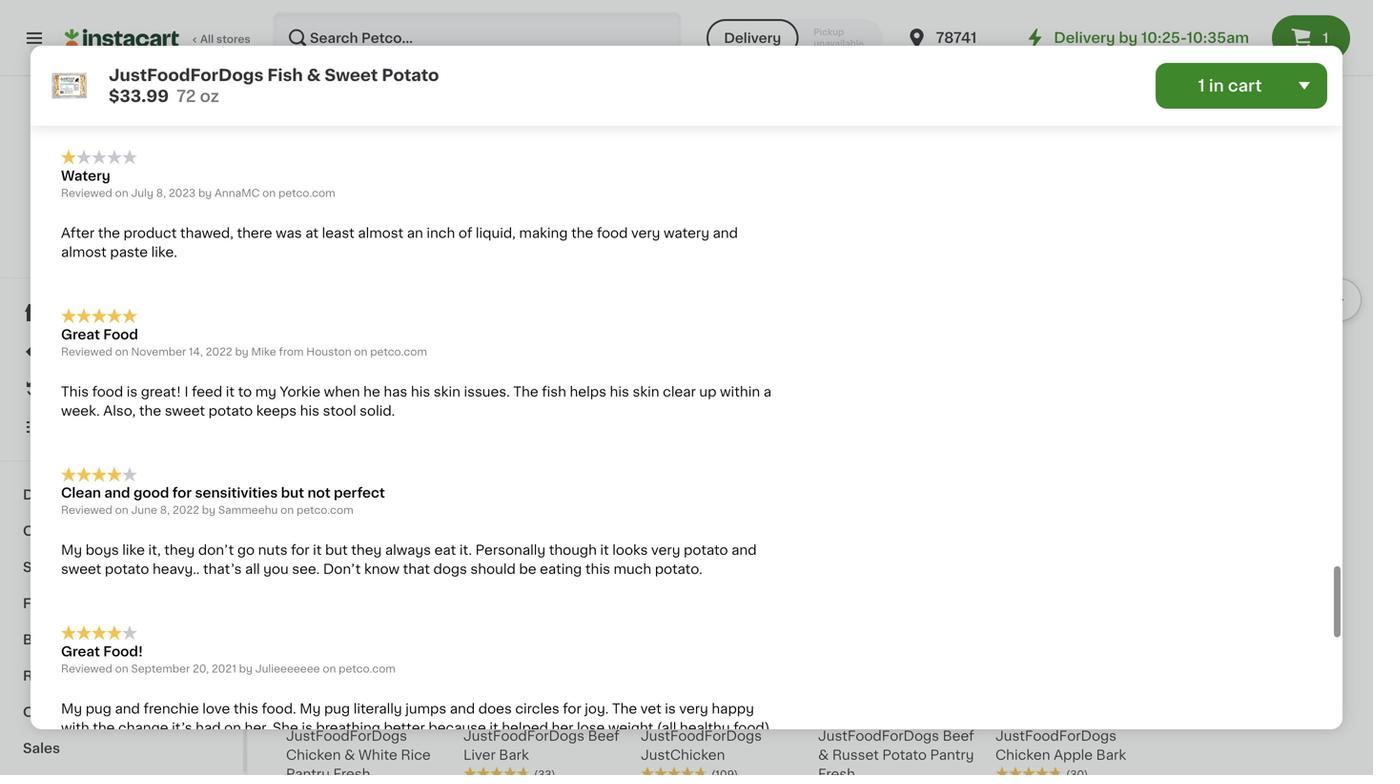 Task type: describe. For each thing, give the bounding box(es) containing it.
about
[[149, 87, 189, 100]]

potato inside 'this food is great! i feed it to my yorkie when he has his skin issues. the fish helps his skin clear up within a week. also, the sweet potato keeps his stool solid.'
[[209, 404, 253, 418]]

care
[[108, 250, 134, 261]]

& for justfoodfordogs beef & russet potato pantry fresh
[[818, 749, 829, 762]]

buy it again link
[[11, 370, 232, 408]]

for inside clean and good for sensitivities but not perfect reviewed on june 8, 2022 by sammeehu on petco.com
[[172, 487, 192, 500]]

on inside my pug and frenchie love this food. my pug literally jumps and does circles for joy. the vet is very happy with the change it's had on her. she is breathing better because it helped her lose weight (all healthy food) and moving better. wish it was cheaper though.
[[224, 722, 241, 735]]

by left "10:25-"
[[1119, 31, 1138, 45]]

and inside [this review was collected as part of a promotion.] our dogs love when we add this into their meals and we have no guilt about it, since it's such good quality food!
[[723, 68, 749, 81]]

my right food.
[[300, 703, 321, 716]]

within
[[720, 385, 760, 398]]

buy
[[53, 382, 80, 396]]

good inside [this review was collected as part of a promotion.] our dogs love when we add this into their meals and we have no guilt about it, since it's such good quality food!
[[307, 87, 342, 100]]

the right making
[[571, 226, 594, 240]]

sweet inside my boys like it, they don't go nuts for it but they always eat it. personally though it looks very potato and sweet potato heavy.. that's all you see. don't know that dogs should be eating this much potato.
[[61, 563, 101, 576]]

2 vertical spatial potato
[[105, 563, 149, 576]]

1 we from the left
[[537, 68, 556, 81]]

love inside [this review was collected as part of a promotion.] our dogs love when we add this into their meals and we have no guilt about it, since it's such good quality food!
[[466, 68, 494, 81]]

1 vertical spatial fish
[[23, 597, 51, 610]]

whole
[[704, 381, 746, 394]]

product
[[124, 226, 177, 240]]

clear
[[663, 385, 696, 398]]

sales
[[23, 742, 60, 755]]

& for justfoodfordogs chicken & white rice pantry fresh
[[344, 749, 355, 762]]

justfoodfordogs for justfoodfordogs beef liver bark
[[464, 730, 585, 743]]

guarantee
[[147, 231, 202, 242]]

to inside 'this food is great! i feed it to my yorkie when he has his skin issues. the fish helps his skin clear up within a week. also, the sweet potato keeps his stool solid.'
[[238, 385, 252, 398]]

$33.99
[[109, 88, 169, 104]]

justfoodfordogs turkey & whole wheat macaroni button
[[641, 164, 803, 449]]

deals link
[[11, 332, 232, 370]]

because
[[429, 722, 486, 735]]

& for justfoodfordogs chicken & white rice
[[522, 381, 533, 394]]

all
[[200, 34, 214, 44]]

making
[[519, 226, 568, 240]]

perfect
[[334, 487, 385, 500]]

& for justfoodfordogs beef & russet potato
[[286, 381, 297, 394]]

no
[[96, 87, 113, 100]]

service type group
[[707, 19, 883, 57]]

her
[[552, 722, 574, 735]]

add vital care to save link
[[57, 248, 186, 263]]

[this review was collected as part of a promotion.] our dogs love when we add this into their meals and we have no guilt about it, since it's such good quality food!
[[61, 68, 771, 100]]

2 skin from the left
[[633, 385, 660, 398]]

$ for 36
[[290, 338, 297, 348]]

but inside my boys like it, they don't go nuts for it but they always eat it. personally though it looks very potato and sweet potato heavy.. that's all you see. don't know that dogs should be eating this much potato.
[[325, 544, 348, 557]]

stores
[[216, 34, 251, 44]]

yorkie
[[280, 385, 321, 398]]

potato for justfoodfordogs beef & russet potato pantry fresh
[[883, 749, 927, 762]]

8, inside watery reviewed on july 8, 2023 by annamc on petco.com
[[156, 188, 166, 198]]

justfoodfordogs chicken apple bark button
[[996, 532, 1158, 775]]

justfoodfordogs chicken apple bark
[[996, 730, 1127, 762]]

95 for 11
[[494, 705, 508, 716]]

have
[[61, 87, 93, 100]]

least
[[322, 226, 355, 240]]

78741 button
[[906, 11, 1020, 65]]

food inside after the product thawed, there was at least almost an inch of liquid, making the food very watery and almost paste like.
[[597, 226, 628, 240]]

review
[[98, 68, 141, 81]]

total
[[332, 417, 357, 428]]

liquid,
[[476, 226, 516, 240]]

1 horizontal spatial almost
[[358, 226, 404, 240]]

1 horizontal spatial is
[[302, 722, 313, 735]]

the inside 'this food is great! i feed it to my yorkie when he has his skin issues. the fish helps his skin clear up within a week. also, the sweet potato keeps his stool solid.'
[[139, 404, 161, 418]]

on down food!
[[115, 664, 128, 674]]

potato for justfoodfordogs fish & sweet potato $33.99 72 oz
[[382, 67, 439, 83]]

don't
[[323, 563, 361, 576]]

thawed,
[[180, 226, 234, 240]]

watery
[[61, 169, 110, 183]]

the for fish
[[514, 385, 539, 398]]

such
[[271, 87, 304, 100]]

add button for 7
[[369, 538, 443, 572]]

mike
[[251, 347, 276, 357]]

options
[[359, 417, 400, 428]]

add for 11
[[583, 548, 610, 562]]

add button for 11
[[546, 538, 620, 572]]

great for great food
[[61, 328, 100, 341]]

turkey
[[641, 381, 686, 394]]

potato for justfoodfordogs beef & russet potato
[[350, 381, 395, 394]]

was inside my pug and frenchie love this food. my pug literally jumps and does circles for joy. the vet is very happy with the change it's had on her. she is breathing better because it helped her lose weight (all healthy food) and moving better. wish it was cheaper though.
[[238, 741, 264, 754]]

my boys like it, they don't go nuts for it but they always eat it. personally though it looks very potato and sweet potato heavy.. that's all you see. don't know that dogs should be eating this much potato.
[[61, 544, 757, 576]]

staples
[[361, 486, 441, 506]]

on right annamc
[[262, 188, 276, 198]]

justfoodfordogs for justfoodfordogs chicken apple bark
[[996, 730, 1117, 743]]

justfoodfordogs beef & russet potato
[[286, 362, 442, 394]]

pantry for justfoodfordogs beef & russet potato pantry fresh
[[930, 749, 974, 762]]

solid.
[[360, 404, 395, 418]]

78741
[[936, 31, 977, 45]]

the up "add vital care to save"
[[98, 226, 120, 240]]

white for justfoodfordogs chicken & white rice
[[536, 381, 575, 394]]

dogs inside [this review was collected as part of a promotion.] our dogs love when we add this into their meals and we have no guilt about it, since it's such good quality food!
[[429, 68, 463, 81]]

$ 17 95
[[645, 704, 689, 724]]

it right buy
[[84, 382, 93, 396]]

2022 inside the great food reviewed on november 14, 2022 by mike from houston on petco.com
[[206, 347, 232, 357]]

1 button
[[1272, 15, 1351, 61]]

white for justfoodfordogs chicken & white rice pantry fresh
[[359, 749, 398, 762]]

$ for 17
[[645, 705, 652, 716]]

add for 7
[[405, 548, 433, 562]]

delivery for delivery
[[724, 31, 782, 45]]

pantry staples
[[286, 486, 441, 506]]

vet
[[641, 703, 662, 716]]

1 in cart field
[[1156, 63, 1328, 109]]

justfoodfordogs for justfoodfordogs chicken & white rice
[[464, 362, 585, 375]]

see.
[[292, 563, 320, 576]]

up
[[700, 385, 717, 398]]

save
[[150, 250, 175, 261]]

0 vertical spatial to
[[136, 250, 147, 261]]

2021
[[212, 664, 236, 674]]

$ 7 45
[[290, 704, 326, 724]]

small pets link
[[11, 549, 232, 586]]

helped
[[502, 722, 548, 735]]

after
[[61, 226, 95, 240]]

justfoodfordogs beef & russet potato pantry fresh button
[[818, 532, 981, 775]]

healthy
[[680, 722, 730, 735]]

when inside 'this food is great! i feed it to my yorkie when he has his skin issues. the fish helps his skin clear up within a week. also, the sweet potato keeps his stool solid.'
[[324, 385, 360, 398]]

great for great food!
[[61, 645, 100, 659]]

1 for 1
[[1323, 31, 1329, 45]]

(480)
[[357, 402, 386, 412]]

i
[[185, 385, 188, 398]]

on right the sammeehu
[[281, 505, 294, 516]]

like.
[[151, 245, 177, 259]]

on down food
[[115, 347, 128, 357]]

keeps
[[256, 404, 297, 418]]

& for justfoodfordogs fish & sweet potato $33.99 72 oz
[[307, 67, 321, 83]]

delivery for delivery by 10:25-10:35am
[[1054, 31, 1116, 45]]

it, inside my boys like it, they don't go nuts for it but they always eat it. personally though it looks very potato and sweet potato heavy.. that's all you see. don't know that dogs should be eating this much potato.
[[148, 544, 161, 557]]

russet for justfoodfordogs beef & russet potato
[[300, 381, 347, 394]]

there
[[237, 226, 272, 240]]

product group containing 11
[[464, 532, 626, 775]]

instacart logo image
[[65, 27, 179, 50]]

wish
[[190, 741, 222, 754]]

all stores link
[[65, 11, 252, 65]]

2 horizontal spatial is
[[665, 703, 676, 716]]

sellers
[[339, 119, 412, 139]]

satisfaction
[[80, 231, 144, 242]]

bark for apple
[[1097, 749, 1127, 762]]

great food! reviewed on september 20, 2021 by julieeeeeee on petco.com
[[61, 645, 396, 674]]

sweet inside 'this food is great! i feed it to my yorkie when he has his skin issues. the fish helps his skin clear up within a week. also, the sweet potato keeps his stool solid.'
[[165, 404, 205, 418]]

july
[[131, 188, 153, 198]]

though.
[[326, 741, 378, 754]]

reviewed inside the great food reviewed on november 14, 2022 by mike from houston on petco.com
[[61, 347, 112, 357]]

1 vertical spatial potato
[[684, 544, 728, 557]]

jumps
[[406, 703, 447, 716]]

it's inside my pug and frenchie love this food. my pug literally jumps and does circles for joy. the vet is very happy with the change it's had on her. she is breathing better because it helped her lose weight (all healthy food) and moving better. wish it was cheaper though.
[[172, 722, 192, 735]]

does
[[479, 703, 512, 716]]

justfoodfordogs for justfoodfordogs turkey & whole wheat macaroni
[[641, 362, 762, 375]]

guilt
[[117, 87, 146, 100]]

frenchie
[[144, 703, 199, 716]]

add
[[559, 68, 585, 81]]

watery
[[664, 226, 710, 240]]

it.
[[460, 544, 472, 557]]

of inside after the product thawed, there was at least almost an inch of liquid, making the food very watery and almost paste like.
[[459, 226, 472, 240]]

petco.com inside great food! reviewed on september 20, 2021 by julieeeeeee on petco.com
[[339, 664, 396, 674]]

item carousel region
[[286, 157, 1362, 462]]

for inside my pug and frenchie love this food. my pug literally jumps and does circles for joy. the vet is very happy with the change it's had on her. she is breathing better because it helped her lose weight (all healthy food) and moving better. wish it was cheaper though.
[[563, 703, 582, 716]]

eating
[[540, 563, 582, 576]]

and inside after the product thawed, there was at least almost an inch of liquid, making the food very watery and almost paste like.
[[713, 226, 738, 240]]

8, inside clean and good for sensitivities but not perfect reviewed on june 8, 2022 by sammeehu on petco.com
[[160, 505, 170, 516]]

the for vet
[[612, 703, 637, 716]]

food!
[[103, 645, 143, 659]]

potato.
[[655, 563, 703, 576]]

best
[[286, 119, 335, 139]]

1 in cart
[[1198, 78, 1262, 94]]

helps
[[570, 385, 607, 398]]

by inside the great food reviewed on november 14, 2022 by mike from houston on petco.com
[[235, 347, 249, 357]]

2022 inside clean and good for sensitivities but not perfect reviewed on june 8, 2022 by sammeehu on petco.com
[[173, 505, 199, 516]]

on up justfoodfordogs beef & russet potato
[[354, 347, 368, 357]]

liver
[[464, 749, 496, 762]]

is inside 'this food is great! i feed it to my yorkie when he has his skin issues. the fish helps his skin clear up within a week. also, the sweet potato keeps his stool solid.'
[[127, 385, 138, 398]]

a inside [this review was collected as part of a promotion.] our dogs love when we add this into their meals and we have no guilt about it, since it's such good quality food!
[[307, 68, 315, 81]]

product group containing 7
[[286, 532, 448, 775]]

justfoodfordogs for justfoodfordogs fish & sweet potato $33.99 72 oz
[[109, 67, 264, 83]]

at
[[305, 226, 319, 240]]

part
[[259, 68, 287, 81]]

on left july
[[115, 188, 128, 198]]

a inside 'this food is great! i feed it to my yorkie when he has his skin issues. the fish helps his skin clear up within a week. also, the sweet potato keeps his stool solid.'
[[764, 385, 772, 398]]

it up see.
[[313, 544, 322, 557]]

on right julieeeeeee
[[323, 664, 336, 674]]

circles
[[515, 703, 560, 716]]

$ for 11
[[467, 705, 474, 716]]

dogs inside my boys like it, they don't go nuts for it but they always eat it. personally though it looks very potato and sweet potato heavy.. that's all you see. don't know that dogs should be eating this much potato.
[[434, 563, 467, 576]]

$ for 7
[[290, 705, 297, 716]]

nuts
[[258, 544, 288, 557]]

0 horizontal spatial almost
[[61, 245, 107, 259]]



Task type: vqa. For each thing, say whether or not it's contained in the screenshot.
top near
no



Task type: locate. For each thing, give the bounding box(es) containing it.
2 product group from the left
[[464, 532, 626, 775]]

rice inside justfoodfordogs chicken & white rice
[[578, 381, 608, 394]]

0 horizontal spatial his
[[300, 404, 320, 418]]

food)
[[734, 722, 770, 735]]

1 horizontal spatial white
[[536, 381, 575, 394]]

0 horizontal spatial a
[[307, 68, 315, 81]]

99
[[326, 338, 340, 348]]

0 vertical spatial pantry
[[286, 486, 357, 506]]

petco.com up has
[[370, 347, 427, 357]]

2 horizontal spatial beef
[[943, 730, 975, 743]]

95 inside $ 11 95
[[494, 705, 508, 716]]

(all
[[657, 722, 677, 735]]

lose
[[577, 722, 605, 735]]

& for other pets & more
[[100, 706, 111, 719]]

0 horizontal spatial product group
[[286, 532, 448, 775]]

of inside [this review was collected as part of a promotion.] our dogs love when we add this into their meals and we have no guilt about it, since it's such good quality food!
[[290, 68, 304, 81]]

2 horizontal spatial his
[[610, 385, 629, 398]]

1 vertical spatial 72
[[286, 417, 299, 428]]

by inside great food! reviewed on september 20, 2021 by julieeeeeee on petco.com
[[239, 664, 253, 674]]

$ inside $ 7 45
[[290, 705, 297, 716]]

like
[[122, 544, 145, 557]]

72 left oz.,
[[286, 417, 299, 428]]

apple
[[1054, 749, 1093, 762]]

promotion.]
[[319, 68, 397, 81]]

bark for liver
[[499, 749, 529, 762]]

chicken for justfoodfordogs chicken apple bark
[[996, 749, 1051, 762]]

go
[[237, 544, 255, 557]]

8,
[[156, 188, 166, 198], [160, 505, 170, 516]]

weight
[[608, 722, 654, 735]]

1 reviewed from the top
[[61, 188, 112, 198]]

my for my boys like it, they don't go nuts for it but they always eat it. personally though it looks very potato and sweet potato heavy.. that's all you see. don't know that dogs should be eating this much potato.
[[61, 544, 82, 557]]

it's inside [this review was collected as part of a promotion.] our dogs love when we add this into their meals and we have no guilt about it, since it's such good quality food!
[[247, 87, 268, 100]]

feed
[[192, 385, 222, 398]]

sweet down boys
[[61, 563, 101, 576]]

1 vertical spatial is
[[665, 703, 676, 716]]

0 vertical spatial sweet
[[165, 404, 205, 418]]

and inside clean and good for sensitivities but not perfect reviewed on june 8, 2022 by sammeehu on petco.com
[[104, 487, 130, 500]]

0 horizontal spatial chicken
[[286, 749, 341, 762]]

2 vertical spatial for
[[563, 703, 582, 716]]

fresh for white
[[333, 768, 371, 775]]

1 vertical spatial good
[[133, 487, 169, 500]]

justfoodfordogs fish & sweet potato $33.99 72 oz
[[109, 67, 439, 104]]

chicken inside justfoodfordogs chicken & white rice
[[464, 381, 518, 394]]

2022 right june
[[173, 505, 199, 516]]

1 skin from the left
[[434, 385, 461, 398]]

0 horizontal spatial good
[[133, 487, 169, 500]]

1 vertical spatial pets
[[66, 706, 97, 719]]

reptiles
[[23, 670, 80, 683]]

the up weight
[[612, 703, 637, 716]]

justfoodfordogs inside justfoodfordogs beef & russet potato
[[286, 362, 407, 375]]

pug up breathing
[[324, 703, 350, 716]]

&
[[307, 67, 321, 83], [286, 381, 297, 394], [522, 381, 533, 394], [689, 381, 700, 394], [100, 706, 111, 719], [344, 749, 355, 762], [818, 749, 829, 762]]

0 vertical spatial is
[[127, 385, 138, 398]]

add up that
[[405, 548, 433, 562]]

0 horizontal spatial beef
[[411, 362, 442, 375]]

1 vertical spatial but
[[325, 544, 348, 557]]

happy
[[712, 703, 754, 716]]

very inside my boys like it, they don't go nuts for it but they always eat it. personally though it looks very potato and sweet potato heavy.. that's all you see. don't know that dogs should be eating this much potato.
[[652, 544, 681, 557]]

potato up potato.
[[684, 544, 728, 557]]

but inside clean and good for sensitivities but not perfect reviewed on june 8, 2022 by sammeehu on petco.com
[[281, 487, 304, 500]]

petco.com up at
[[279, 188, 335, 198]]

0 horizontal spatial white
[[359, 749, 398, 762]]

my
[[61, 544, 82, 557], [61, 703, 82, 716], [300, 703, 321, 716]]

1 horizontal spatial to
[[238, 385, 252, 398]]

1 they from the left
[[164, 544, 195, 557]]

was up about
[[144, 68, 170, 81]]

0 horizontal spatial food
[[92, 385, 123, 398]]

don't
[[198, 544, 234, 557]]

45
[[311, 705, 326, 716]]

0 vertical spatial 1
[[1323, 31, 1329, 45]]

very inside my pug and frenchie love this food. my pug literally jumps and does circles for joy. the vet is very happy with the change it's had on her. she is breathing better because it helped her lose weight (all healthy food) and moving better. wish it was cheaper though.
[[679, 703, 709, 716]]

$ up weight
[[645, 705, 652, 716]]

this left into
[[589, 68, 613, 81]]

2 they from the left
[[351, 544, 382, 557]]

by inside watery reviewed on july 8, 2023 by annamc on petco.com
[[198, 188, 212, 198]]

petco.com inside watery reviewed on july 8, 2023 by annamc on petco.com
[[279, 188, 335, 198]]

skin left issues.
[[434, 385, 461, 398]]

that
[[403, 563, 430, 576]]

is down 45
[[302, 722, 313, 735]]

dogs down eat
[[434, 563, 467, 576]]

3 reviewed from the top
[[61, 505, 112, 516]]

$ up "because"
[[467, 705, 474, 716]]

almost left an
[[358, 226, 404, 240]]

on left her. in the bottom left of the page
[[224, 722, 241, 735]]

8, right july
[[156, 188, 166, 198]]

a right within
[[764, 385, 772, 398]]

pets
[[64, 561, 95, 574], [66, 706, 97, 719]]

his left 2
[[300, 404, 320, 418]]

this food is great! i feed it to my yorkie when he has his skin issues. the fish helps his skin clear up within a week. also, the sweet potato keeps his stool solid.
[[61, 385, 772, 418]]

sweet down i
[[165, 404, 205, 418]]

chicken for justfoodfordogs chicken & white rice pantry fresh
[[286, 749, 341, 762]]

potato down like
[[105, 563, 149, 576]]

inch
[[427, 226, 455, 240]]

1 horizontal spatial they
[[351, 544, 382, 557]]

was
[[144, 68, 170, 81], [276, 226, 302, 240], [238, 741, 264, 754]]

to left save
[[136, 250, 147, 261]]

sensitivities
[[195, 487, 278, 500]]

1 for 1 in cart
[[1198, 78, 1205, 94]]

russet inside justfoodfordogs beef & russet potato pantry fresh
[[833, 749, 879, 762]]

1 horizontal spatial beef
[[588, 730, 620, 743]]

1 add button from the left
[[369, 538, 443, 572]]

is right vet on the left
[[665, 703, 676, 716]]

pug
[[86, 703, 112, 716], [324, 703, 350, 716]]

in
[[1209, 78, 1224, 94]]

1 vertical spatial it's
[[172, 722, 192, 735]]

product group
[[286, 532, 448, 775], [464, 532, 626, 775], [641, 532, 803, 775]]

1 fresh from the left
[[333, 768, 371, 775]]

0 horizontal spatial for
[[172, 487, 192, 500]]

add down "100%"
[[57, 250, 79, 261]]

june
[[131, 505, 157, 516]]

since
[[208, 87, 244, 100]]

but
[[281, 487, 304, 500], [325, 544, 348, 557]]

justfoodfordogs beef liver bark
[[464, 730, 620, 762]]

0 horizontal spatial 2022
[[173, 505, 199, 516]]

reviewed down food!
[[61, 664, 112, 674]]

1 vertical spatial 8,
[[160, 505, 170, 516]]

petco logo image
[[80, 99, 164, 183]]

justfoodfordogs inside justfoodfordogs chicken apple bark
[[996, 730, 1117, 743]]

it's
[[247, 87, 268, 100], [172, 722, 192, 735]]

pets for small
[[64, 561, 95, 574]]

0 horizontal spatial 95
[[494, 705, 508, 716]]

95 inside $ 17 95
[[675, 705, 689, 716]]

1 vertical spatial this
[[586, 563, 610, 576]]

know
[[364, 563, 400, 576]]

14,
[[189, 347, 203, 357]]

$ up "she"
[[290, 705, 297, 716]]

it, right like
[[148, 544, 161, 557]]

0 vertical spatial dogs
[[429, 68, 463, 81]]

72 inside justfoodfordogs fish & sweet potato $33.99 72 oz
[[177, 88, 196, 104]]

72
[[177, 88, 196, 104], [286, 417, 299, 428]]

1 horizontal spatial of
[[459, 226, 472, 240]]

2 horizontal spatial potato
[[684, 544, 728, 557]]

they up heavy..
[[164, 544, 195, 557]]

justfoodfordogs for justfoodfordogs justchicken
[[641, 730, 762, 743]]

justfoodfordogs for justfoodfordogs beef & russet potato
[[286, 362, 407, 375]]

rice inside justfoodfordogs chicken & white rice pantry fresh
[[401, 749, 431, 762]]

petco.com inside clean and good for sensitivities but not perfect reviewed on june 8, 2022 by sammeehu on petco.com
[[297, 505, 354, 516]]

0 horizontal spatial delivery
[[724, 31, 782, 45]]

& inside justfoodfordogs chicken & white rice
[[522, 381, 533, 394]]

shop link
[[11, 294, 232, 332]]

oz
[[200, 88, 219, 104]]

0 horizontal spatial add
[[57, 250, 79, 261]]

food right making
[[597, 226, 628, 240]]

this inside my pug and frenchie love this food. my pug literally jumps and does circles for joy. the vet is very happy with the change it's had on her. she is breathing better because it helped her lose weight (all healthy food) and moving better. wish it was cheaper though.
[[234, 703, 258, 716]]

2 horizontal spatial for
[[563, 703, 582, 716]]

0 horizontal spatial the
[[514, 385, 539, 398]]

2022 right 14,
[[206, 347, 232, 357]]

justfoodfordogs inside justfoodfordogs beef & russet potato pantry fresh
[[818, 730, 940, 743]]

for inside my boys like it, they don't go nuts for it but they always eat it. personally though it looks very potato and sweet potato heavy.. that's all you see. don't know that dogs should be eating this much potato.
[[291, 544, 310, 557]]

1 vertical spatial sweet
[[61, 563, 101, 576]]

product group containing 17
[[641, 532, 803, 775]]

0 vertical spatial russet
[[300, 381, 347, 394]]

1 pug from the left
[[86, 703, 112, 716]]

chicken left fish
[[464, 381, 518, 394]]

1 vertical spatial dogs
[[434, 563, 467, 576]]

fish up such
[[267, 67, 303, 83]]

very up potato.
[[652, 544, 681, 557]]

clean
[[61, 487, 101, 500]]

1 inside the "1" button
[[1323, 31, 1329, 45]]

but up don't at left bottom
[[325, 544, 348, 557]]

food up also,
[[92, 385, 123, 398]]

bark down helped
[[499, 749, 529, 762]]

1 horizontal spatial was
[[238, 741, 264, 754]]

0 vertical spatial 8,
[[156, 188, 166, 198]]

very for is
[[679, 703, 709, 716]]

beef for 11
[[588, 730, 620, 743]]

shop
[[53, 306, 89, 320]]

7
[[297, 704, 309, 724]]

it inside 'this food is great! i feed it to my yorkie when he has his skin issues. the fish helps his skin clear up within a week. also, the sweet potato keeps his stool solid.'
[[226, 385, 235, 398]]

our
[[401, 68, 425, 81]]

when up 'stool'
[[324, 385, 360, 398]]

0 horizontal spatial 72
[[177, 88, 196, 104]]

1 horizontal spatial russet
[[833, 749, 879, 762]]

2 add button from the left
[[546, 538, 620, 572]]

oz.,
[[301, 417, 320, 428]]

is up also,
[[127, 385, 138, 398]]

& inside justfoodfordogs chicken & white rice pantry fresh
[[344, 749, 355, 762]]

delivery inside button
[[724, 31, 782, 45]]

& inside justfoodfordogs beef & russet potato pantry fresh
[[818, 749, 829, 762]]

beef inside justfoodfordogs beef & russet potato
[[411, 362, 442, 375]]

the left fish
[[514, 385, 539, 398]]

reviewed inside watery reviewed on july 8, 2023 by annamc on petco.com
[[61, 188, 112, 198]]

1 horizontal spatial skin
[[633, 385, 660, 398]]

we left add
[[537, 68, 556, 81]]

very inside after the product thawed, there was at least almost an inch of liquid, making the food very watery and almost paste like.
[[631, 226, 661, 240]]

1 95 from the left
[[494, 705, 508, 716]]

1 vertical spatial it,
[[148, 544, 161, 557]]

0 horizontal spatial it's
[[172, 722, 192, 735]]

white right issues.
[[536, 381, 575, 394]]

0 vertical spatial 2022
[[206, 347, 232, 357]]

0 vertical spatial for
[[172, 487, 192, 500]]

pets up 'with'
[[66, 706, 97, 719]]

95 right 17
[[675, 705, 689, 716]]

beef inside justfoodfordogs beef liver bark
[[588, 730, 620, 743]]

always
[[385, 544, 431, 557]]

justfoodfordogs inside justfoodfordogs turkey & whole wheat macaroni
[[641, 362, 762, 375]]

1 horizontal spatial pug
[[324, 703, 350, 716]]

1 vertical spatial 2022
[[173, 505, 199, 516]]

0 vertical spatial a
[[307, 68, 315, 81]]

it, inside [this review was collected as part of a promotion.] our dogs love when we add this into their meals and we have no guilt about it, since it's such good quality food!
[[192, 87, 205, 100]]

was inside [this review was collected as part of a promotion.] our dogs love when we add this into their meals and we have no guilt about it, since it's such good quality food!
[[144, 68, 170, 81]]

1 horizontal spatial love
[[466, 68, 494, 81]]

chicken
[[464, 381, 518, 394], [286, 749, 341, 762], [996, 749, 1051, 762]]

justfoodfordogs for justfoodfordogs beef & russet potato pantry fresh
[[818, 730, 940, 743]]

petco.com inside the great food reviewed on november 14, 2022 by mike from houston on petco.com
[[370, 347, 427, 357]]

None search field
[[273, 11, 682, 65]]

1 horizontal spatial 1
[[1323, 31, 1329, 45]]

good down "sweet"
[[307, 87, 342, 100]]

bark inside justfoodfordogs beef liver bark
[[499, 749, 529, 762]]

when inside [this review was collected as part of a promotion.] our dogs love when we add this into their meals and we have no guilt about it, since it's such good quality food!
[[497, 68, 533, 81]]

2 reviewed from the top
[[61, 347, 112, 357]]

it left looks
[[600, 544, 609, 557]]

2 vertical spatial is
[[302, 722, 313, 735]]

meals
[[680, 68, 720, 81]]

this
[[589, 68, 613, 81], [586, 563, 610, 576], [234, 703, 258, 716]]

by right 2023
[[198, 188, 212, 198]]

chicken left apple
[[996, 749, 1051, 762]]

food
[[597, 226, 628, 240], [92, 385, 123, 398]]

for up see.
[[291, 544, 310, 557]]

the up moving
[[93, 722, 115, 735]]

reviewed up buy it again
[[61, 347, 112, 357]]

deals
[[53, 344, 93, 358]]

birds link
[[11, 622, 232, 658]]

fish inside justfoodfordogs fish & sweet potato $33.99 72 oz
[[267, 67, 303, 83]]

& for justfoodfordogs turkey & whole wheat macaroni
[[689, 381, 700, 394]]

delivery by 10:25-10:35am
[[1054, 31, 1250, 45]]

0 horizontal spatial of
[[290, 68, 304, 81]]

and
[[723, 68, 749, 81], [713, 226, 738, 240], [104, 487, 130, 500], [732, 544, 757, 557], [115, 703, 140, 716], [450, 703, 475, 716], [61, 741, 86, 754]]

reviewed inside clean and good for sensitivities but not perfect reviewed on june 8, 2022 by sammeehu on petco.com
[[61, 505, 112, 516]]

potato
[[209, 404, 253, 418], [684, 544, 728, 557], [105, 563, 149, 576]]

1 vertical spatial when
[[324, 385, 360, 398]]

it right feed
[[226, 385, 235, 398]]

pets for other
[[66, 706, 97, 719]]

1 horizontal spatial 95
[[675, 705, 689, 716]]

good up june
[[133, 487, 169, 500]]

she
[[273, 722, 298, 735]]

love up had in the bottom left of the page
[[202, 703, 230, 716]]

as
[[240, 68, 256, 81]]

to left the my
[[238, 385, 252, 398]]

8, right june
[[160, 505, 170, 516]]

1 horizontal spatial 2022
[[206, 347, 232, 357]]

joy.
[[585, 703, 609, 716]]

by
[[1119, 31, 1138, 45], [198, 188, 212, 198], [235, 347, 249, 357], [202, 505, 216, 516], [239, 664, 253, 674]]

russet for justfoodfordogs beef & russet potato pantry fresh
[[833, 749, 879, 762]]

$ right mike
[[290, 338, 297, 348]]

0 vertical spatial potato
[[209, 404, 253, 418]]

my up 'with'
[[61, 703, 82, 716]]

chicken for justfoodfordogs chicken & white rice
[[464, 381, 518, 394]]

2 fresh from the left
[[818, 768, 856, 775]]

the inside 'this food is great! i feed it to my yorkie when he has his skin issues. the fish helps his skin clear up within a week. also, the sweet potato keeps his stool solid.'
[[514, 385, 539, 398]]

1 horizontal spatial for
[[291, 544, 310, 557]]

justfoodfordogs inside justfoodfordogs chicken & white rice
[[464, 362, 585, 375]]

1 horizontal spatial sweet
[[165, 404, 205, 418]]

72 oz., 2 total options
[[286, 417, 400, 428]]

this
[[61, 385, 89, 398]]

1 vertical spatial very
[[652, 544, 681, 557]]

1 vertical spatial a
[[764, 385, 772, 398]]

1 vertical spatial of
[[459, 226, 472, 240]]

that's
[[203, 563, 242, 576]]

not
[[308, 487, 331, 500]]

0 vertical spatial of
[[290, 68, 304, 81]]

on left june
[[115, 505, 128, 516]]

this inside [this review was collected as part of a promotion.] our dogs love when we add this into their meals and we have no guilt about it, since it's such good quality food!
[[589, 68, 613, 81]]

add button
[[369, 538, 443, 572], [546, 538, 620, 572]]

1 horizontal spatial food
[[597, 226, 628, 240]]

it right wish
[[226, 741, 235, 754]]

rice for justfoodfordogs chicken & white rice pantry fresh
[[401, 749, 431, 762]]

boys
[[86, 544, 119, 557]]

0 vertical spatial potato
[[382, 67, 439, 83]]

0 horizontal spatial love
[[202, 703, 230, 716]]

95
[[494, 705, 508, 716], [675, 705, 689, 716]]

1 horizontal spatial when
[[497, 68, 533, 81]]

the
[[98, 226, 120, 240], [571, 226, 594, 240], [139, 404, 161, 418], [93, 722, 115, 735]]

good inside clean and good for sensitivities but not perfect reviewed on june 8, 2022 by sammeehu on petco.com
[[133, 487, 169, 500]]

3 product group from the left
[[641, 532, 803, 775]]

0 horizontal spatial rice
[[401, 749, 431, 762]]

0 horizontal spatial is
[[127, 385, 138, 398]]

1 horizontal spatial chicken
[[464, 381, 518, 394]]

1 vertical spatial potato
[[350, 381, 395, 394]]

pets down boys
[[64, 561, 95, 574]]

$ inside $ 11 95
[[467, 705, 474, 716]]

this down though at the bottom left of the page
[[586, 563, 610, 576]]

a right part
[[307, 68, 315, 81]]

love inside my pug and frenchie love this food. my pug literally jumps and does circles for joy. the vet is very happy with the change it's had on her. she is breathing better because it helped her lose weight (all healthy food) and moving better. wish it was cheaper though.
[[202, 703, 230, 716]]

0 horizontal spatial it,
[[148, 544, 161, 557]]

the down great!
[[139, 404, 161, 418]]

add left looks
[[583, 548, 610, 562]]

pantry inside justfoodfordogs chicken & white rice pantry fresh
[[286, 768, 330, 775]]

great inside the great food reviewed on november 14, 2022 by mike from houston on petco.com
[[61, 328, 100, 341]]

they up 'know'
[[351, 544, 382, 557]]

1 horizontal spatial we
[[752, 68, 771, 81]]

stool
[[323, 404, 356, 418]]

great up reptiles
[[61, 645, 100, 659]]

1 horizontal spatial add button
[[546, 538, 620, 572]]

food
[[103, 328, 138, 341]]

and inside my boys like it, they don't go nuts for it but they always eat it. personally though it looks very potato and sweet potato heavy.. that's all you see. don't know that dogs should be eating this much potato.
[[732, 544, 757, 557]]

russet inside justfoodfordogs beef & russet potato
[[300, 381, 347, 394]]

1 vertical spatial almost
[[61, 245, 107, 259]]

reviewed
[[61, 188, 112, 198], [61, 347, 112, 357], [61, 505, 112, 516], [61, 664, 112, 674]]

justfoodfordogs inside justfoodfordogs chicken & white rice pantry fresh
[[286, 730, 407, 743]]

0 vertical spatial very
[[631, 226, 661, 240]]

white down better
[[359, 749, 398, 762]]

1 horizontal spatial rice
[[578, 381, 608, 394]]

1 vertical spatial for
[[291, 544, 310, 557]]

1 inside 1 in cart field
[[1198, 78, 1205, 94]]

love right our
[[466, 68, 494, 81]]

it down does
[[490, 722, 499, 735]]

almost down after
[[61, 245, 107, 259]]

bark inside justfoodfordogs chicken apple bark
[[1097, 749, 1127, 762]]

this inside my boys like it, they don't go nuts for it but they always eat it. personally though it looks very potato and sweet potato heavy.. that's all you see. don't know that dogs should be eating this much potato.
[[586, 563, 610, 576]]

4 reviewed from the top
[[61, 664, 112, 674]]

reviewed down clean
[[61, 505, 112, 516]]

pantry for justfoodfordogs chicken & white rice pantry fresh
[[286, 768, 330, 775]]

rice right fish
[[578, 381, 608, 394]]

by down sensitivities on the left
[[202, 505, 216, 516]]

it's down frenchie
[[172, 722, 192, 735]]

by inside clean and good for sensitivities but not perfect reviewed on june 8, 2022 by sammeehu on petco.com
[[202, 505, 216, 516]]

justfoodfordogs for justfoodfordogs chicken & white rice pantry fresh
[[286, 730, 407, 743]]

1 horizontal spatial delivery
[[1054, 31, 1116, 45]]

chicken inside justfoodfordogs chicken & white rice pantry fresh
[[286, 749, 341, 762]]

fish link
[[11, 586, 232, 622]]

my
[[255, 385, 277, 398]]

dogs right our
[[429, 68, 463, 81]]

petco
[[101, 190, 142, 203]]

& inside justfoodfordogs fish & sweet potato $33.99 72 oz
[[307, 67, 321, 83]]

fish up birds
[[23, 597, 51, 610]]

the inside my pug and frenchie love this food. my pug literally jumps and does circles for joy. the vet is very happy with the change it's had on her. she is breathing better because it helped her lose weight (all healthy food) and moving better. wish it was cheaper though.
[[93, 722, 115, 735]]

issues.
[[464, 385, 510, 398]]

0 horizontal spatial fresh
[[333, 768, 371, 775]]

but left not
[[281, 487, 304, 500]]

1 vertical spatial rice
[[401, 749, 431, 762]]

0 horizontal spatial potato
[[105, 563, 149, 576]]

also,
[[103, 404, 136, 418]]

breathing
[[316, 722, 381, 735]]

1 great from the top
[[61, 328, 100, 341]]

95 for 17
[[675, 705, 689, 716]]

1
[[1323, 31, 1329, 45], [1198, 78, 1205, 94]]

for left sensitivities on the left
[[172, 487, 192, 500]]

petco.com down not
[[297, 505, 354, 516]]

0 horizontal spatial when
[[324, 385, 360, 398]]

potato inside justfoodfordogs beef & russet potato
[[350, 381, 395, 394]]

very left watery
[[631, 226, 661, 240]]

0 horizontal spatial fish
[[23, 597, 51, 610]]

0 horizontal spatial sweet
[[61, 563, 101, 576]]

0 vertical spatial white
[[536, 381, 575, 394]]

1 horizontal spatial 72
[[286, 417, 299, 428]]

for up 'her'
[[563, 703, 582, 716]]

2 95 from the left
[[675, 705, 689, 716]]

watery reviewed on july 8, 2023 by annamc on petco.com
[[61, 169, 335, 198]]

72 inside item carousel region
[[286, 417, 299, 428]]

is
[[127, 385, 138, 398], [665, 703, 676, 716], [302, 722, 313, 735]]

pug up 'with'
[[86, 703, 112, 716]]

justfoodfordogs inside justfoodfordogs beef liver bark
[[464, 730, 585, 743]]

1 vertical spatial russet
[[833, 749, 879, 762]]

chicken inside justfoodfordogs chicken apple bark
[[996, 749, 1051, 762]]

white inside justfoodfordogs chicken & white rice
[[536, 381, 575, 394]]

his right 'helps' on the left of the page
[[610, 385, 629, 398]]

when
[[497, 68, 533, 81], [324, 385, 360, 398]]

fresh inside justfoodfordogs beef & russet potato pantry fresh
[[818, 768, 856, 775]]

2 bark from the left
[[1097, 749, 1127, 762]]

white inside justfoodfordogs chicken & white rice pantry fresh
[[359, 749, 398, 762]]

1 product group from the left
[[286, 532, 448, 775]]

0 horizontal spatial skin
[[434, 385, 461, 398]]

reviewed inside great food! reviewed on september 20, 2021 by julieeeeeee on petco.com
[[61, 664, 112, 674]]

rice for justfoodfordogs chicken & white rice
[[578, 381, 608, 394]]

72 left 'oz'
[[177, 88, 196, 104]]

it's down as
[[247, 87, 268, 100]]

beef inside justfoodfordogs beef & russet potato pantry fresh
[[943, 730, 975, 743]]

beef for 36
[[411, 362, 442, 375]]

1 vertical spatial great
[[61, 645, 100, 659]]

$ inside $ 17 95
[[645, 705, 652, 716]]

justfoodfordogs inside justfoodfordogs fish & sweet potato $33.99 72 oz
[[109, 67, 264, 83]]

was inside after the product thawed, there was at least almost an inch of liquid, making the food very watery and almost paste like.
[[276, 226, 302, 240]]

my up small pets
[[61, 544, 82, 557]]

1 bark from the left
[[499, 749, 529, 762]]

100% satisfaction guarantee button
[[30, 225, 214, 244]]

reptiles link
[[11, 658, 232, 694]]

1 horizontal spatial his
[[411, 385, 430, 398]]

it, down collected
[[192, 87, 205, 100]]

fresh for russet
[[818, 768, 856, 775]]

2 great from the top
[[61, 645, 100, 659]]

fresh inside justfoodfordogs chicken & white rice pantry fresh
[[333, 768, 371, 775]]

10:25-
[[1142, 31, 1187, 45]]

2 vertical spatial very
[[679, 703, 709, 716]]

justchicken
[[641, 749, 725, 762]]

fresh
[[333, 768, 371, 775], [818, 768, 856, 775]]

the inside my pug and frenchie love this food. my pug literally jumps and does circles for joy. the vet is very happy with the change it's had on her. she is breathing better because it helped her lose weight (all healthy food) and moving better. wish it was cheaper though.
[[612, 703, 637, 716]]

food inside 'this food is great! i feed it to my yorkie when he has his skin issues. the fish helps his skin clear up within a week. also, the sweet potato keeps his stool solid.'
[[92, 385, 123, 398]]

very for looks
[[652, 544, 681, 557]]

my inside my boys like it, they don't go nuts for it but they always eat it. personally though it looks very potato and sweet potato heavy.. that's all you see. don't know that dogs should be eating this much potato.
[[61, 544, 82, 557]]

of right inch
[[459, 226, 472, 240]]

2 pug from the left
[[324, 703, 350, 716]]

justfoodfordogs beef & russet potato pantry fresh
[[818, 730, 975, 775]]

my for my pug and frenchie love this food. my pug literally jumps and does circles for joy. the vet is very happy with the change it's had on her. she is breathing better because it helped her lose weight (all healthy food) and moving better. wish it was cheaper though.
[[61, 703, 82, 716]]

bark
[[499, 749, 529, 762], [1097, 749, 1127, 762]]

1 horizontal spatial bark
[[1097, 749, 1127, 762]]

petco link
[[80, 99, 164, 206]]

bark right apple
[[1097, 749, 1127, 762]]

2 we from the left
[[752, 68, 771, 81]]

1 horizontal spatial but
[[325, 544, 348, 557]]

potato inside justfoodfordogs beef & russet potato pantry fresh
[[883, 749, 927, 762]]

julieeeeeee
[[255, 664, 320, 674]]



